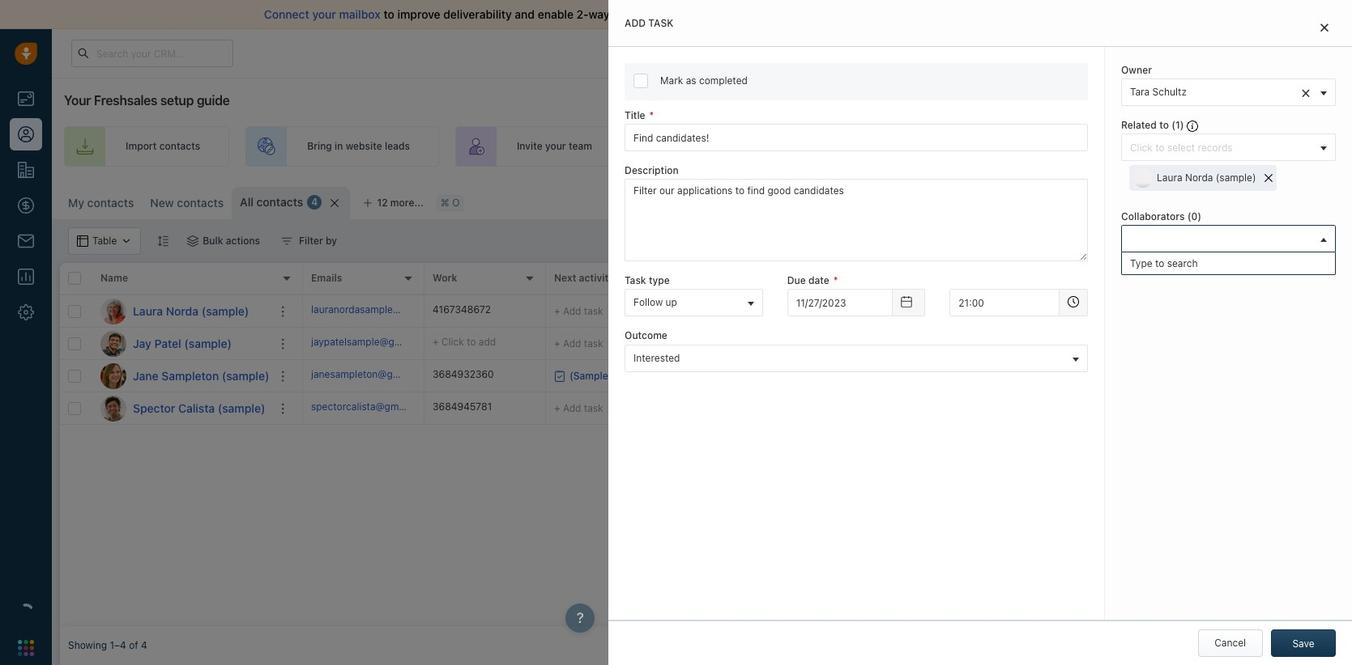 Task type: locate. For each thing, give the bounding box(es) containing it.
+ add task down container_wx8msf4aqz5i3rn1 icon
[[554, 402, 603, 414]]

add up container_wx8msf4aqz5i3rn1 icon
[[563, 337, 581, 350]]

1 row group from the left
[[60, 296, 303, 425]]

your
[[312, 7, 336, 21], [545, 140, 566, 153], [769, 140, 790, 153], [1169, 140, 1190, 153]]

norda down set up your sales pipeline
[[1185, 172, 1213, 184]]

) up set up your sales pipeline
[[1180, 119, 1184, 131]]

0 vertical spatial 4
[[311, 196, 318, 209]]

interested
[[634, 352, 680, 364]]

21
[[983, 47, 993, 58]]

of right sync
[[641, 7, 652, 21]]

jay
[[133, 337, 151, 350]]

1 horizontal spatial norda
[[1185, 172, 1213, 184]]

0
[[1191, 211, 1198, 223]]

laura
[[1157, 172, 1183, 184], [133, 304, 163, 318]]

related to ( 1 )
[[1121, 119, 1187, 131]]

-- text field
[[787, 290, 893, 317]]

Search your CRM... text field
[[71, 40, 233, 67]]

1 horizontal spatial your
[[909, 47, 929, 58]]

tara
[[1130, 86, 1150, 98], [938, 305, 958, 318], [938, 338, 958, 350], [938, 370, 958, 382]]

+ click to add
[[797, 305, 861, 318], [797, 338, 861, 350], [797, 370, 861, 382]]

customize table
[[1022, 194, 1098, 207]]

type to search
[[1130, 258, 1198, 270]]

janesampleton@gmail.com link
[[311, 368, 434, 385]]

1 qualified from the top
[[1058, 305, 1099, 318]]

1 vertical spatial norda
[[166, 304, 199, 318]]

add down "next"
[[563, 305, 581, 317]]

0 vertical spatial + click to add
[[797, 305, 861, 318]]

1 horizontal spatial )
[[1198, 211, 1201, 223]]

+ add task for 18
[[554, 337, 603, 350]]

press space to select this row. row containing spectorcalista@gmail.com
[[303, 393, 1344, 425]]

1 horizontal spatial sales
[[1193, 140, 1217, 153]]

4 right 1–4
[[141, 640, 147, 653]]

in right bring
[[335, 140, 343, 153]]

my contacts button
[[60, 187, 142, 220], [68, 196, 134, 210]]

0 horizontal spatial team
[[569, 140, 592, 153]]

name
[[100, 273, 128, 285]]

0 vertical spatial of
[[641, 7, 652, 21]]

2 vertical spatial + click to add
[[797, 370, 861, 382]]

contacts inside 'link'
[[159, 140, 200, 153]]

1 vertical spatial up
[[666, 297, 677, 309]]

collaborators ( 0 )
[[1121, 211, 1201, 223]]

cancel
[[1215, 638, 1246, 650]]

up for follow
[[666, 297, 677, 309]]

1 vertical spatial (
[[1187, 211, 1191, 223]]

collaborators
[[1121, 211, 1185, 223]]

1 horizontal spatial 4
[[311, 196, 318, 209]]

sales right create
[[957, 140, 981, 153]]

accounts
[[1162, 273, 1207, 285]]

+ click to add for 50
[[797, 370, 861, 382]]

1 horizontal spatial leads
[[729, 140, 754, 153]]

spectorcalista@gmail.com
[[311, 401, 431, 413]]

0 vertical spatial (
[[1172, 119, 1175, 131]]

2 team from the left
[[792, 140, 816, 153]]

norda inside × tab panel
[[1185, 172, 1213, 184]]

0 horizontal spatial sales
[[957, 140, 981, 153]]

contacts for import
[[159, 140, 200, 153]]

create sales sequence
[[923, 140, 1029, 153]]

laura norda (sample) down name row
[[133, 304, 249, 318]]

team inside "link"
[[569, 140, 592, 153]]

None text field
[[950, 290, 1060, 317]]

click
[[806, 305, 829, 318], [441, 336, 464, 348], [806, 338, 829, 350], [806, 370, 829, 382]]

1 vertical spatial j image
[[100, 363, 126, 389]]

task for 4167348672
[[584, 305, 603, 317]]

0 horizontal spatial )
[[1180, 119, 1184, 131]]

add for 3684945781
[[563, 402, 581, 414]]

new contacts
[[150, 196, 224, 210]]

contacts
[[159, 140, 200, 153], [256, 195, 303, 209], [87, 196, 134, 210], [177, 196, 224, 210]]

( right collaborators in the top right of the page
[[1187, 211, 1191, 223]]

50
[[676, 369, 692, 383]]

as
[[686, 75, 696, 87]]

jaypatelsample@gmail.com
[[311, 336, 435, 348]]

new contacts button
[[142, 187, 232, 220], [150, 196, 224, 210]]

cancel button
[[1198, 630, 1263, 658]]

type to search option
[[1122, 253, 1335, 275]]

1 team from the left
[[569, 140, 592, 153]]

click for 37
[[806, 305, 829, 318]]

date
[[808, 275, 829, 287]]

way
[[589, 7, 610, 21]]

+ add task up container_wx8msf4aqz5i3rn1 icon
[[554, 337, 603, 350]]

up inside button
[[666, 297, 677, 309]]

row group
[[60, 296, 303, 425], [303, 296, 1344, 425]]

container_wx8msf4aqz5i3rn1 image inside filter by button
[[281, 236, 293, 247]]

schultz inside × tab panel
[[1152, 86, 1187, 98]]

grid
[[60, 262, 1344, 627]]

0 vertical spatial laura norda (sample)
[[1157, 172, 1256, 184]]

janesampleton@gmail.com 3684932360
[[311, 368, 494, 381]]

laura down set up your sales pipeline link
[[1157, 172, 1183, 184]]

1 horizontal spatial laura norda (sample)
[[1157, 172, 1256, 184]]

your left the mailbox
[[312, 7, 336, 21]]

1 vertical spatial 4
[[141, 640, 147, 653]]

filter by
[[299, 235, 337, 247]]

2 j image from the top
[[100, 363, 126, 389]]

table
[[1074, 194, 1098, 207]]

explore plans
[[1046, 47, 1109, 59]]

3 + click to add from the top
[[797, 370, 861, 382]]

create sales sequence link
[[861, 126, 1058, 167]]

tara schultz for 18
[[938, 338, 995, 350]]

j image
[[100, 331, 126, 357], [100, 363, 126, 389]]

schultz for 50
[[960, 370, 995, 382]]

0 horizontal spatial leads
[[385, 140, 410, 153]]

1 vertical spatial + click to add
[[797, 338, 861, 350]]

container_wx8msf4aqz5i3rn1 image for 50
[[923, 371, 934, 382]]

work
[[433, 273, 457, 285]]

contacts for my
[[87, 196, 134, 210]]

leads right website
[[385, 140, 410, 153]]

leads right route
[[729, 140, 754, 153]]

0 vertical spatial norda
[[1185, 172, 1213, 184]]

2 + add task from the top
[[554, 337, 603, 350]]

2 row group from the left
[[303, 296, 1344, 425]]

0 vertical spatial laura
[[1157, 172, 1183, 184]]

contacts for new
[[177, 196, 224, 210]]

press space to select this row. row containing laura norda (sample)
[[60, 296, 303, 328]]

(sample) for spector calista (sample) link
[[218, 401, 265, 415]]

1 vertical spatial of
[[129, 640, 138, 653]]

to inside × tab panel
[[1159, 119, 1169, 131]]

l image
[[100, 299, 126, 324]]

calista
[[178, 401, 215, 415]]

task for 3684945781
[[584, 402, 603, 414]]

qualified for 37
[[1058, 305, 1099, 318]]

) right collaborators in the top right of the page
[[1198, 211, 1201, 223]]

1 vertical spatial in
[[335, 140, 343, 153]]

4 up filter by
[[311, 196, 318, 209]]

(sample)
[[1216, 172, 1256, 184], [202, 304, 249, 318], [184, 337, 232, 350], [222, 369, 269, 383], [218, 401, 265, 415]]

0 vertical spatial qualified
[[1058, 305, 1099, 318]]

none search field inside × tab panel
[[1126, 231, 1315, 248]]

press space to select this row. row containing 50
[[303, 361, 1344, 393]]

invite your team link
[[455, 126, 621, 167]]

qualified for 50
[[1058, 370, 1099, 382]]

+ add task for 37
[[554, 305, 603, 317]]

invite your team
[[517, 140, 592, 153]]

)
[[1180, 119, 1184, 131], [1198, 211, 1201, 223]]

(sample) up jane sampleton (sample)
[[184, 337, 232, 350]]

your right invite
[[545, 140, 566, 153]]

Title text field
[[625, 124, 1088, 152]]

of right 1–4
[[129, 640, 138, 653]]

route leads to your team
[[699, 140, 816, 153]]

schultz for 18
[[960, 338, 995, 350]]

import contacts
[[126, 140, 200, 153]]

0 horizontal spatial laura
[[133, 304, 163, 318]]

(sample) up jay patel (sample)
[[202, 304, 249, 318]]

0 horizontal spatial your
[[64, 93, 91, 108]]

contacts right the all
[[256, 195, 303, 209]]

laura up jay
[[133, 304, 163, 318]]

add
[[625, 17, 646, 29], [563, 305, 581, 317], [563, 337, 581, 350], [563, 402, 581, 414]]

1 j image from the top
[[100, 331, 126, 357]]

click for 50
[[806, 370, 829, 382]]

tags
[[797, 273, 820, 285]]

follow
[[634, 297, 663, 309]]

1 vertical spatial )
[[1198, 211, 1201, 223]]

add for 4167348672
[[563, 305, 581, 317]]

press space to select this row. row containing 18
[[303, 328, 1344, 361]]

contacts right import
[[159, 140, 200, 153]]

2 sales from the left
[[1193, 140, 1217, 153]]

j image left jay
[[100, 331, 126, 357]]

3684945781
[[433, 401, 492, 413]]

2 vertical spatial + add task
[[554, 402, 603, 414]]

1 horizontal spatial laura
[[1157, 172, 1183, 184]]

next
[[554, 273, 576, 285]]

qualified up unqualified on the bottom right of page
[[1058, 305, 1099, 318]]

1 vertical spatial your
[[64, 93, 91, 108]]

spector
[[133, 401, 175, 415]]

cell
[[1154, 296, 1275, 327], [1275, 296, 1344, 327], [1154, 328, 1275, 360], [1275, 328, 1344, 360], [1154, 361, 1275, 392], [1275, 361, 1344, 392], [668, 393, 789, 425], [789, 393, 911, 425], [911, 393, 1032, 425], [1154, 393, 1275, 425], [1275, 393, 1344, 425]]

(sample) inside × tab panel
[[1216, 172, 1256, 184]]

follow up button
[[625, 290, 763, 317]]

bring
[[307, 140, 332, 153]]

2 + click to add from the top
[[797, 338, 861, 350]]

Start typing the details about the task… text field
[[625, 179, 1088, 262]]

0 vertical spatial your
[[909, 47, 929, 58]]

1 horizontal spatial in
[[973, 47, 981, 58]]

1 + add task from the top
[[554, 305, 603, 317]]

0 horizontal spatial up
[[666, 297, 677, 309]]

(sample) right sampleton
[[222, 369, 269, 383]]

import
[[126, 140, 157, 153]]

norda down name row
[[166, 304, 199, 318]]

jane sampleton (sample)
[[133, 369, 269, 383]]

4167348672
[[433, 304, 491, 316]]

press space to select this row. row containing spector calista (sample)
[[60, 393, 303, 425]]

+ click to add for 37
[[797, 305, 861, 318]]

your trial ends in 21 days
[[909, 47, 1015, 58]]

3 + add task from the top
[[554, 402, 603, 414]]

+ click to add for 18
[[797, 338, 861, 350]]

( up set up your sales pipeline
[[1172, 119, 1175, 131]]

4
[[311, 196, 318, 209], [141, 640, 147, 653]]

j image left jane
[[100, 363, 126, 389]]

your right route
[[769, 140, 790, 153]]

leads
[[385, 140, 410, 153], [729, 140, 754, 153]]

1 vertical spatial qualified
[[1058, 370, 1099, 382]]

None search field
[[1126, 231, 1315, 248]]

email
[[655, 7, 683, 21]]

your left trial
[[909, 47, 929, 58]]

2 qualified from the top
[[1058, 370, 1099, 382]]

in
[[973, 47, 981, 58], [335, 140, 343, 153]]

1 horizontal spatial team
[[792, 140, 816, 153]]

laura norda (sample) down click to select records search box
[[1157, 172, 1256, 184]]

0 horizontal spatial laura norda (sample)
[[133, 304, 249, 318]]

1 vertical spatial laura
[[133, 304, 163, 318]]

laura norda (sample)
[[1157, 172, 1256, 184], [133, 304, 249, 318]]

all contacts link
[[240, 194, 303, 211]]

0 vertical spatial j image
[[100, 331, 126, 357]]

(sample) down pipeline
[[1216, 172, 1256, 184]]

contacts right new
[[177, 196, 224, 210]]

sales left pipeline
[[1193, 140, 1217, 153]]

qualified
[[1058, 305, 1099, 318], [1058, 370, 1099, 382]]

4 inside 'all contacts 4'
[[311, 196, 318, 209]]

next activity
[[554, 273, 614, 285]]

tara for 50
[[938, 370, 958, 382]]

+
[[554, 305, 560, 317], [797, 305, 803, 318], [433, 336, 439, 348], [554, 337, 560, 350], [797, 338, 803, 350], [797, 370, 803, 382], [554, 402, 560, 414]]

in left 21
[[973, 47, 981, 58]]

your inside invite your team "link"
[[545, 140, 566, 153]]

new
[[150, 196, 174, 210]]

add left email
[[625, 17, 646, 29]]

your left freshsales
[[64, 93, 91, 108]]

your down "1"
[[1169, 140, 1190, 153]]

related
[[1121, 119, 1157, 131]]

contacts right "my"
[[87, 196, 134, 210]]

1 + click to add from the top
[[797, 305, 861, 318]]

(sample) right calista
[[218, 401, 265, 415]]

1 sales from the left
[[957, 140, 981, 153]]

add for 50
[[843, 370, 861, 382]]

1 vertical spatial + add task
[[554, 337, 603, 350]]

team
[[569, 140, 592, 153], [792, 140, 816, 153]]

set
[[1136, 140, 1152, 153]]

qualified down unqualified on the bottom right of page
[[1058, 370, 1099, 382]]

0 vertical spatial up
[[1154, 140, 1166, 153]]

× dialog
[[608, 0, 1352, 666]]

up
[[1154, 140, 1166, 153], [666, 297, 677, 309]]

up right the set in the right of the page
[[1154, 140, 1166, 153]]

2-
[[577, 7, 589, 21]]

1 horizontal spatial (
[[1187, 211, 1191, 223]]

tara for 37
[[938, 305, 958, 318]]

container_wx8msf4aqz5i3rn1 image
[[554, 371, 565, 382]]

press space to select this row. row
[[60, 296, 303, 328], [303, 296, 1344, 328], [60, 328, 303, 361], [303, 328, 1344, 361], [60, 361, 303, 393], [303, 361, 1344, 393], [60, 393, 303, 425], [303, 393, 1344, 425]]

add down container_wx8msf4aqz5i3rn1 icon
[[563, 402, 581, 414]]

1 horizontal spatial of
[[641, 7, 652, 21]]

container_wx8msf4aqz5i3rn1 image
[[187, 236, 199, 247], [281, 236, 293, 247], [923, 306, 934, 317], [923, 338, 934, 350], [923, 371, 934, 382]]

tara inside × tab panel
[[1130, 86, 1150, 98]]

1 horizontal spatial up
[[1154, 140, 1166, 153]]

0 vertical spatial + add task
[[554, 305, 603, 317]]

name row
[[60, 263, 303, 296]]

up right the follow
[[666, 297, 677, 309]]

Click to select records search field
[[1126, 140, 1315, 157]]

+ add task down next activity
[[554, 305, 603, 317]]

row group containing laura norda (sample)
[[60, 296, 303, 425]]

to inside 'option'
[[1155, 258, 1164, 270]]

of
[[641, 7, 652, 21], [129, 640, 138, 653]]

add for 37
[[843, 305, 861, 318]]

press space to select this row. row containing jane sampleton (sample)
[[60, 361, 303, 393]]

click for 18
[[806, 338, 829, 350]]



Task type: vqa. For each thing, say whether or not it's contained in the screenshot.
the All
yes



Task type: describe. For each thing, give the bounding box(es) containing it.
all
[[240, 195, 254, 209]]

bring in website leads
[[307, 140, 410, 153]]

route
[[699, 140, 726, 153]]

improve
[[397, 7, 440, 21]]

freshworks switcher image
[[18, 641, 34, 657]]

× tab panel
[[608, 0, 1352, 666]]

description
[[625, 165, 679, 177]]

bulk
[[203, 235, 223, 247]]

jay patel (sample)
[[133, 337, 232, 350]]

3684932360
[[433, 368, 494, 381]]

due date
[[787, 275, 829, 287]]

your for your freshsales setup guide
[[64, 93, 91, 108]]

website
[[346, 140, 382, 153]]

container_wx8msf4aqz5i3rn1 image for 37
[[923, 306, 934, 317]]

route leads to your team link
[[638, 126, 845, 167]]

none text field inside × tab panel
[[950, 290, 1060, 317]]

set up your sales pipeline link
[[1075, 126, 1286, 167]]

more...
[[390, 197, 424, 209]]

enable
[[538, 7, 574, 21]]

add inside × tab panel
[[625, 17, 646, 29]]

days
[[996, 47, 1015, 58]]

interested button
[[625, 345, 1088, 372]]

container_wx8msf4aqz5i3rn1 image inside bulk actions button
[[187, 236, 199, 247]]

jay patel (sample) link
[[133, 336, 232, 352]]

jane
[[133, 369, 159, 383]]

18
[[676, 336, 690, 351]]

o
[[452, 197, 460, 209]]

completed
[[699, 75, 748, 87]]

task for + click to add
[[584, 337, 603, 350]]

s image
[[100, 396, 126, 422]]

emails
[[311, 273, 342, 285]]

schultz for 37
[[960, 305, 995, 318]]

search
[[1167, 258, 1198, 270]]

press space to select this row. row containing jay patel (sample)
[[60, 328, 303, 361]]

0 vertical spatial in
[[973, 47, 981, 58]]

0 horizontal spatial norda
[[166, 304, 199, 318]]

add for + click to add
[[563, 337, 581, 350]]

lauranordasample@gmail.com
[[311, 304, 449, 316]]

your for your trial ends in 21 days
[[909, 47, 929, 58]]

your inside set up your sales pipeline link
[[1169, 140, 1190, 153]]

conversations.
[[686, 7, 765, 21]]

invite
[[517, 140, 543, 153]]

janesampleton@gmail.com
[[311, 368, 434, 381]]

bulk actions
[[203, 235, 260, 247]]

showing 1–4 of 4
[[68, 640, 147, 653]]

contacts for all
[[256, 195, 303, 209]]

patel
[[154, 337, 181, 350]]

j image for jay patel (sample)
[[100, 331, 126, 357]]

your inside route leads to your team link
[[769, 140, 790, 153]]

spector calista (sample)
[[133, 401, 265, 415]]

due
[[787, 275, 806, 287]]

save
[[1293, 638, 1315, 651]]

task inside × tab panel
[[648, 17, 674, 29]]

laura norda (sample) inside × tab panel
[[1157, 172, 1256, 184]]

send email image
[[1192, 46, 1203, 60]]

setup
[[160, 93, 194, 108]]

37
[[676, 304, 691, 318]]

ends
[[950, 47, 971, 58]]

showing
[[68, 640, 107, 653]]

up for set
[[1154, 140, 1166, 153]]

0 horizontal spatial (
[[1172, 119, 1175, 131]]

spectorcalista@gmail.com 3684945781
[[311, 401, 492, 413]]

press space to select this row. row containing 37
[[303, 296, 1344, 328]]

laura inside × tab panel
[[1157, 172, 1183, 184]]

connect your mailbox link
[[264, 7, 384, 21]]

jane sampleton (sample) link
[[133, 368, 269, 384]]

bring in website leads link
[[246, 126, 439, 167]]

set up your sales pipeline
[[1136, 140, 1256, 153]]

your freshsales setup guide
[[64, 93, 230, 108]]

type
[[1130, 258, 1152, 270]]

(sample) for jay patel (sample) link
[[184, 337, 232, 350]]

jaypatelsample@gmail.com + click to add
[[311, 336, 496, 348]]

and
[[515, 7, 535, 21]]

tara schultz for 37
[[938, 305, 995, 318]]

save button
[[1271, 630, 1336, 658]]

0 horizontal spatial of
[[129, 640, 138, 653]]

container_wx8msf4aqz5i3rn1 image for 18
[[923, 338, 934, 350]]

(sample) for laura norda (sample) link
[[202, 304, 249, 318]]

close image
[[1321, 23, 1329, 32]]

grid containing 37
[[60, 262, 1344, 627]]

connect
[[264, 7, 309, 21]]

1–4
[[110, 640, 126, 653]]

trial
[[931, 47, 947, 58]]

activity
[[579, 273, 614, 285]]

spector calista (sample) link
[[133, 401, 265, 417]]

0 vertical spatial )
[[1180, 119, 1184, 131]]

mailbox
[[339, 7, 381, 21]]

tara schultz inside × tab panel
[[1130, 86, 1187, 98]]

sampleton
[[161, 369, 219, 383]]

unqualified
[[1058, 338, 1110, 350]]

2 leads from the left
[[729, 140, 754, 153]]

laura norda (sample) link
[[133, 303, 249, 320]]

1 leads from the left
[[385, 140, 410, 153]]

1 vertical spatial laura norda (sample)
[[133, 304, 249, 318]]

add for 18
[[843, 338, 861, 350]]

pipeline
[[1219, 140, 1256, 153]]

outcome
[[625, 330, 667, 342]]

row group containing 37
[[303, 296, 1344, 425]]

by
[[326, 235, 337, 247]]

0 horizontal spatial 4
[[141, 640, 147, 653]]

j image for jane sampleton (sample)
[[100, 363, 126, 389]]

spectorcalista@gmail.com link
[[311, 400, 431, 417]]

0 horizontal spatial in
[[335, 140, 343, 153]]

tara schultz for 50
[[938, 370, 995, 382]]

deliverability
[[443, 7, 512, 21]]

mark as completed
[[660, 75, 748, 87]]

(sample) for jane sampleton (sample) link
[[222, 369, 269, 383]]

owner
[[1121, 64, 1152, 76]]

mark
[[660, 75, 683, 87]]

tara for 18
[[938, 338, 958, 350]]

lauranordasample@gmail.com link
[[311, 303, 449, 320]]

follow up
[[634, 297, 677, 309]]

connect your mailbox to improve deliverability and enable 2-way sync of email conversations.
[[264, 7, 765, 21]]



